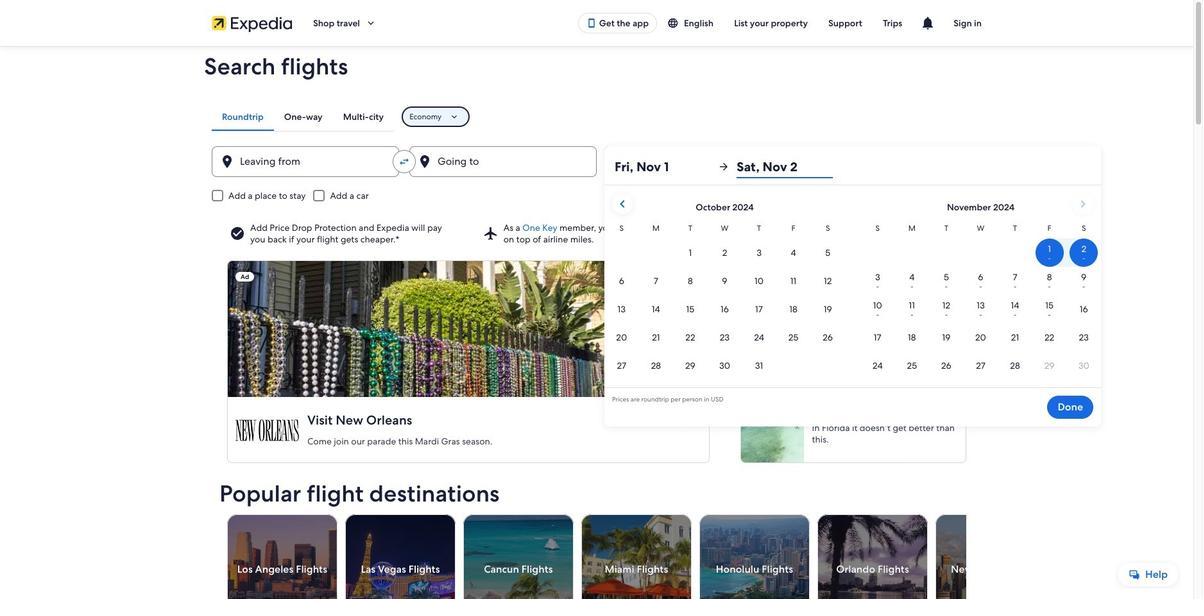 Task type: vqa. For each thing, say whether or not it's contained in the screenshot.
tab list
yes



Task type: describe. For each thing, give the bounding box(es) containing it.
miami flights image
[[581, 515, 692, 599]]

cancun flights image
[[463, 515, 574, 599]]

shop travel image
[[365, 17, 377, 29]]

expedia logo image
[[212, 14, 293, 32]]

swap origin and destination values image
[[399, 156, 410, 167]]

small image
[[667, 17, 684, 29]]

las vegas flights image
[[345, 515, 456, 599]]

previous image
[[219, 562, 235, 578]]

los angeles flights image
[[227, 515, 338, 599]]

popular flight destinations region
[[212, 481, 1046, 599]]



Task type: locate. For each thing, give the bounding box(es) containing it.
communication center icon image
[[920, 15, 936, 31]]

orlando flights image
[[818, 515, 928, 599]]

tab list
[[212, 103, 394, 131]]

main content
[[0, 46, 1194, 599]]

honolulu flights image
[[699, 515, 810, 599]]

previous month image
[[615, 196, 630, 212]]

next month image
[[1076, 196, 1091, 212]]

new york flights image
[[936, 515, 1046, 599]]

download the app button image
[[586, 18, 597, 28]]

next image
[[959, 562, 974, 578]]



